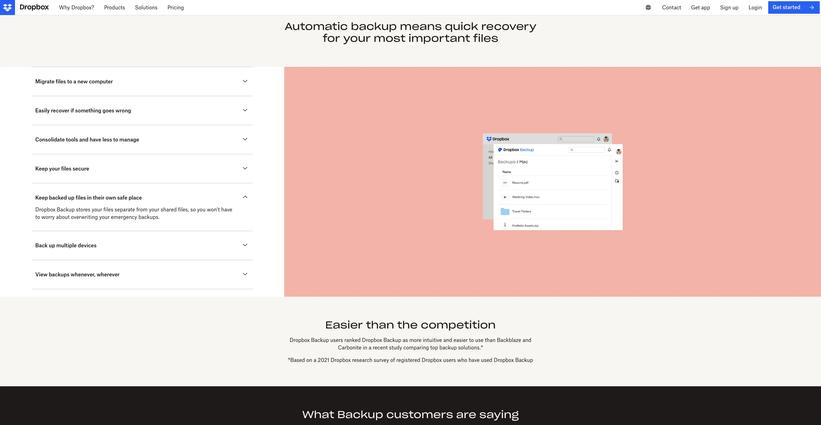 Task type: locate. For each thing, give the bounding box(es) containing it.
get for get started
[[773, 4, 782, 10]]

than
[[366, 319, 394, 332], [485, 337, 496, 343]]

0 horizontal spatial than
[[366, 319, 394, 332]]

1 vertical spatial keep
[[35, 195, 48, 201]]

1 vertical spatial have
[[221, 207, 232, 213]]

backed
[[49, 195, 67, 201]]

up right backed at left
[[68, 195, 74, 201]]

multiple
[[56, 243, 77, 249]]

keep backed up files in their own safe place
[[35, 195, 142, 201]]

have right won't
[[221, 207, 232, 213]]

computer
[[89, 79, 113, 85]]

0 horizontal spatial in
[[87, 195, 92, 201]]

get left app
[[692, 4, 700, 11]]

backup for customers
[[337, 408, 384, 421]]

why dropbox? button
[[54, 0, 99, 15]]

up right back
[[49, 243, 55, 249]]

have
[[90, 137, 101, 143], [221, 207, 232, 213], [469, 357, 480, 363]]

to inside dropbox backup users ranked dropbox backup as more intuitive and easier to use than backblaze and carbonite in a recent study comparing top backup solutions.*
[[469, 337, 474, 343]]

up right the sign
[[733, 4, 739, 11]]

1 horizontal spatial users
[[443, 357, 456, 363]]

devices
[[78, 243, 97, 249]]

users left who
[[443, 357, 456, 363]]

get left started
[[773, 4, 782, 10]]

up for sign
[[733, 4, 739, 11]]

products
[[104, 4, 125, 11]]

keep
[[35, 166, 48, 172], [35, 195, 48, 201]]

consolidate tools and have less to manage
[[35, 137, 139, 143]]

to
[[67, 79, 72, 85], [113, 137, 118, 143], [35, 214, 40, 220], [469, 337, 474, 343]]

saying
[[480, 408, 519, 421]]

have left 'less'
[[90, 137, 101, 143]]

0 horizontal spatial users
[[330, 337, 343, 343]]

backup
[[351, 20, 397, 33], [440, 345, 457, 351]]

1 horizontal spatial and
[[444, 337, 453, 343]]

2 vertical spatial a
[[314, 357, 317, 363]]

backup inside "automatic backup means quick recovery for your most important files"
[[351, 20, 397, 33]]

get for get app
[[692, 4, 700, 11]]

1 vertical spatial in
[[363, 345, 368, 351]]

0 horizontal spatial a
[[73, 79, 76, 85]]

0 vertical spatial users
[[330, 337, 343, 343]]

1 vertical spatial than
[[485, 337, 496, 343]]

0 vertical spatial have
[[90, 137, 101, 143]]

recovery
[[482, 20, 537, 33]]

1 vertical spatial backup
[[440, 345, 457, 351]]

dropbox
[[35, 207, 55, 213], [290, 337, 310, 343], [362, 337, 382, 343], [331, 357, 351, 363], [422, 357, 442, 363], [494, 357, 514, 363]]

carbonite
[[338, 345, 362, 351]]

you
[[197, 207, 206, 213]]

a left new
[[73, 79, 76, 85]]

1 horizontal spatial get
[[773, 4, 782, 10]]

backup inside dropbox backup stores your files separate from your shared files, so you won't have to worry about overwriting your emergency backups.
[[57, 207, 75, 213]]

0 horizontal spatial up
[[49, 243, 55, 249]]

have right who
[[469, 357, 480, 363]]

get started link
[[769, 1, 820, 14]]

1 horizontal spatial in
[[363, 345, 368, 351]]

started
[[783, 4, 801, 10]]

overwriting
[[71, 214, 98, 220]]

2 horizontal spatial a
[[369, 345, 372, 351]]

your down their
[[92, 207, 102, 213]]

dropbox up *based
[[290, 337, 310, 343]]

ranked
[[345, 337, 361, 343]]

dropbox backup users ranked dropbox backup as more intuitive and easier to use than backblaze and carbonite in a recent study comparing top backup solutions.*
[[290, 337, 532, 351]]

the
[[397, 319, 418, 332]]

app
[[702, 4, 711, 11]]

products button
[[99, 0, 130, 15]]

dropbox down carbonite
[[331, 357, 351, 363]]

from
[[136, 207, 148, 213]]

1 keep from the top
[[35, 166, 48, 172]]

backup
[[57, 207, 75, 213], [311, 337, 329, 343], [384, 337, 402, 343], [516, 357, 533, 363], [337, 408, 384, 421]]

1 vertical spatial up
[[68, 195, 74, 201]]

use
[[475, 337, 484, 343]]

what
[[302, 408, 334, 421]]

to left worry
[[35, 214, 40, 220]]

0 vertical spatial keep
[[35, 166, 48, 172]]

competition
[[421, 319, 496, 332]]

consolidate
[[35, 137, 65, 143]]

keep left backed at left
[[35, 195, 48, 201]]

top
[[431, 345, 438, 351]]

0 vertical spatial backup
[[351, 20, 397, 33]]

0 horizontal spatial get
[[692, 4, 700, 11]]

tools
[[66, 137, 78, 143]]

0 horizontal spatial and
[[79, 137, 88, 143]]

and right backblaze
[[523, 337, 532, 343]]

pricing link
[[163, 0, 189, 15]]

than right use
[[485, 337, 496, 343]]

1 vertical spatial users
[[443, 357, 456, 363]]

keep down 'consolidate'
[[35, 166, 48, 172]]

get
[[773, 4, 782, 10], [692, 4, 700, 11]]

a left recent
[[369, 345, 372, 351]]

who
[[457, 357, 468, 363]]

users
[[330, 337, 343, 343], [443, 357, 456, 363]]

recover
[[51, 108, 69, 114]]

easier
[[454, 337, 468, 343]]

2 keep from the top
[[35, 195, 48, 201]]

your left secure
[[49, 166, 60, 172]]

dropbox up worry
[[35, 207, 55, 213]]

1 horizontal spatial backup
[[440, 345, 457, 351]]

more
[[410, 337, 422, 343]]

back
[[35, 243, 48, 249]]

2 horizontal spatial up
[[733, 4, 739, 11]]

place
[[129, 195, 142, 201]]

1 horizontal spatial have
[[221, 207, 232, 213]]

your right for
[[343, 32, 371, 45]]

files inside "automatic backup means quick recovery for your most important files"
[[473, 32, 499, 45]]

and
[[79, 137, 88, 143], [444, 337, 453, 343], [523, 337, 532, 343]]

0 horizontal spatial backup
[[351, 20, 397, 33]]

1 horizontal spatial a
[[314, 357, 317, 363]]

in left their
[[87, 195, 92, 201]]

easier
[[325, 319, 363, 332]]

stores
[[76, 207, 90, 213]]

keep for keep backed up files in their own safe place
[[35, 195, 48, 201]]

about
[[56, 214, 70, 220]]

get app button
[[687, 0, 716, 15]]

than up recent
[[366, 319, 394, 332]]

your
[[343, 32, 371, 45], [49, 166, 60, 172], [92, 207, 102, 213], [149, 207, 159, 213], [99, 214, 110, 220]]

1 vertical spatial a
[[369, 345, 372, 351]]

1 horizontal spatial than
[[485, 337, 496, 343]]

in up research at the left bottom
[[363, 345, 368, 351]]

why
[[59, 4, 70, 11]]

files,
[[178, 207, 189, 213]]

users up carbonite
[[330, 337, 343, 343]]

0 vertical spatial a
[[73, 79, 76, 85]]

0 vertical spatial up
[[733, 4, 739, 11]]

0 horizontal spatial have
[[90, 137, 101, 143]]

to inside dropbox backup stores your files separate from your shared files, so you won't have to worry about overwriting your emergency backups.
[[35, 214, 40, 220]]

up
[[733, 4, 739, 11], [68, 195, 74, 201], [49, 243, 55, 249]]

2 horizontal spatial have
[[469, 357, 480, 363]]

in
[[87, 195, 92, 201], [363, 345, 368, 351]]

and right the tools
[[79, 137, 88, 143]]

registered
[[397, 357, 421, 363]]

2 vertical spatial up
[[49, 243, 55, 249]]

are
[[456, 408, 477, 421]]

1 horizontal spatial up
[[68, 195, 74, 201]]

to up solutions.*
[[469, 337, 474, 343]]

backup inside dropbox backup users ranked dropbox backup as more intuitive and easier to use than backblaze and carbonite in a recent study comparing top backup solutions.*
[[440, 345, 457, 351]]

get inside popup button
[[692, 4, 700, 11]]

get started
[[773, 4, 801, 10]]

and left easier
[[444, 337, 453, 343]]

worry
[[41, 214, 55, 220]]

files inside dropbox backup stores your files separate from your shared files, so you won't have to worry about overwriting your emergency backups.
[[104, 207, 113, 213]]

*based on a 2021 dropbox research survey of registered dropbox users who have used dropbox backup
[[288, 357, 533, 363]]

a right on
[[314, 357, 317, 363]]



Task type: describe. For each thing, give the bounding box(es) containing it.
used
[[481, 357, 493, 363]]

up for back
[[49, 243, 55, 249]]

solutions.*
[[458, 345, 483, 351]]

safe
[[117, 195, 127, 201]]

solutions button
[[130, 0, 163, 15]]

automatic backup means quick recovery for your most important files
[[285, 20, 537, 45]]

means
[[400, 20, 442, 33]]

new
[[78, 79, 88, 85]]

won't
[[207, 207, 220, 213]]

backup for stores
[[57, 207, 75, 213]]

study
[[389, 345, 402, 351]]

something
[[75, 108, 101, 114]]

to right 'less'
[[113, 137, 118, 143]]

recent
[[373, 345, 388, 351]]

a inside dropbox backup users ranked dropbox backup as more intuitive and easier to use than backblaze and carbonite in a recent study comparing top backup solutions.*
[[369, 345, 372, 351]]

back up multiple devices
[[35, 243, 97, 249]]

most
[[374, 32, 406, 45]]

login
[[749, 4, 762, 11]]

dropbox right used on the bottom of the page
[[494, 357, 514, 363]]

your left emergency
[[99, 214, 110, 220]]

view
[[35, 272, 48, 278]]

dropbox down top
[[422, 357, 442, 363]]

solutions
[[135, 4, 158, 11]]

easily
[[35, 108, 50, 114]]

easily recover if something goes wrong
[[35, 108, 131, 114]]

backups
[[49, 272, 70, 278]]

2 vertical spatial have
[[469, 357, 480, 363]]

view backups whenever, wherever
[[35, 272, 120, 278]]

0 vertical spatial than
[[366, 319, 394, 332]]

dropbox backup stores your files separate from your shared files, so you won't have to worry about overwriting your emergency backups.
[[35, 207, 232, 220]]

sign up
[[721, 4, 739, 11]]

intuitive
[[423, 337, 442, 343]]

easier than the competition
[[325, 319, 496, 332]]

wrong
[[116, 108, 131, 114]]

backblaze
[[497, 337, 522, 343]]

if
[[71, 108, 74, 114]]

shared
[[161, 207, 177, 213]]

so
[[190, 207, 196, 213]]

emergency
[[111, 214, 137, 220]]

automatic
[[285, 20, 348, 33]]

dropbox?
[[71, 4, 94, 11]]

your inside "automatic backup means quick recovery for your most important files"
[[343, 32, 371, 45]]

contact
[[663, 4, 682, 11]]

2 horizontal spatial and
[[523, 337, 532, 343]]

research
[[352, 357, 373, 363]]

quick
[[445, 20, 479, 33]]

keep your files secure
[[35, 166, 89, 172]]

to left new
[[67, 79, 72, 85]]

sign up link
[[716, 0, 744, 15]]

manage
[[119, 137, 139, 143]]

what backup customers are saying
[[302, 408, 519, 421]]

dropbox inside dropbox backup stores your files separate from your shared files, so you won't have to worry about overwriting your emergency backups.
[[35, 207, 55, 213]]

login link
[[744, 0, 767, 15]]

important
[[409, 32, 470, 45]]

on
[[307, 357, 312, 363]]

your up backups.
[[149, 207, 159, 213]]

sign
[[721, 4, 732, 11]]

for
[[323, 32, 340, 45]]

goes
[[103, 108, 114, 114]]

less
[[102, 137, 112, 143]]

customers
[[387, 408, 453, 421]]

whenever,
[[71, 272, 96, 278]]

backups.
[[138, 214, 160, 220]]

dropbox up recent
[[362, 337, 382, 343]]

why dropbox?
[[59, 4, 94, 11]]

get app
[[692, 4, 711, 11]]

contact button
[[658, 0, 687, 15]]

in inside dropbox backup users ranked dropbox backup as more intuitive and easier to use than backblaze and carbonite in a recent study comparing top backup solutions.*
[[363, 345, 368, 351]]

0 vertical spatial in
[[87, 195, 92, 201]]

backup for users
[[311, 337, 329, 343]]

than inside dropbox backup users ranked dropbox backup as more intuitive and easier to use than backblaze and carbonite in a recent study comparing top backup solutions.*
[[485, 337, 496, 343]]

pricing
[[168, 4, 184, 11]]

survey
[[374, 357, 389, 363]]

migrate files to a new computer
[[35, 79, 113, 85]]

their
[[93, 195, 104, 201]]

secure
[[73, 166, 89, 172]]

migrate
[[35, 79, 55, 85]]

have inside dropbox backup stores your files separate from your shared files, so you won't have to worry about overwriting your emergency backups.
[[221, 207, 232, 213]]

separate
[[115, 207, 135, 213]]

keep for keep your files secure
[[35, 166, 48, 172]]

own
[[106, 195, 116, 201]]

2021
[[318, 357, 329, 363]]

comparing
[[404, 345, 429, 351]]

users inside dropbox backup users ranked dropbox backup as more intuitive and easier to use than backblaze and carbonite in a recent study comparing top backup solutions.*
[[330, 337, 343, 343]]

*based
[[288, 357, 305, 363]]

a list of files on a user's mac that are backed up in dropbox backup image
[[299, 82, 807, 282]]

wherever
[[97, 272, 120, 278]]



Task type: vqa. For each thing, say whether or not it's contained in the screenshot.
files,
yes



